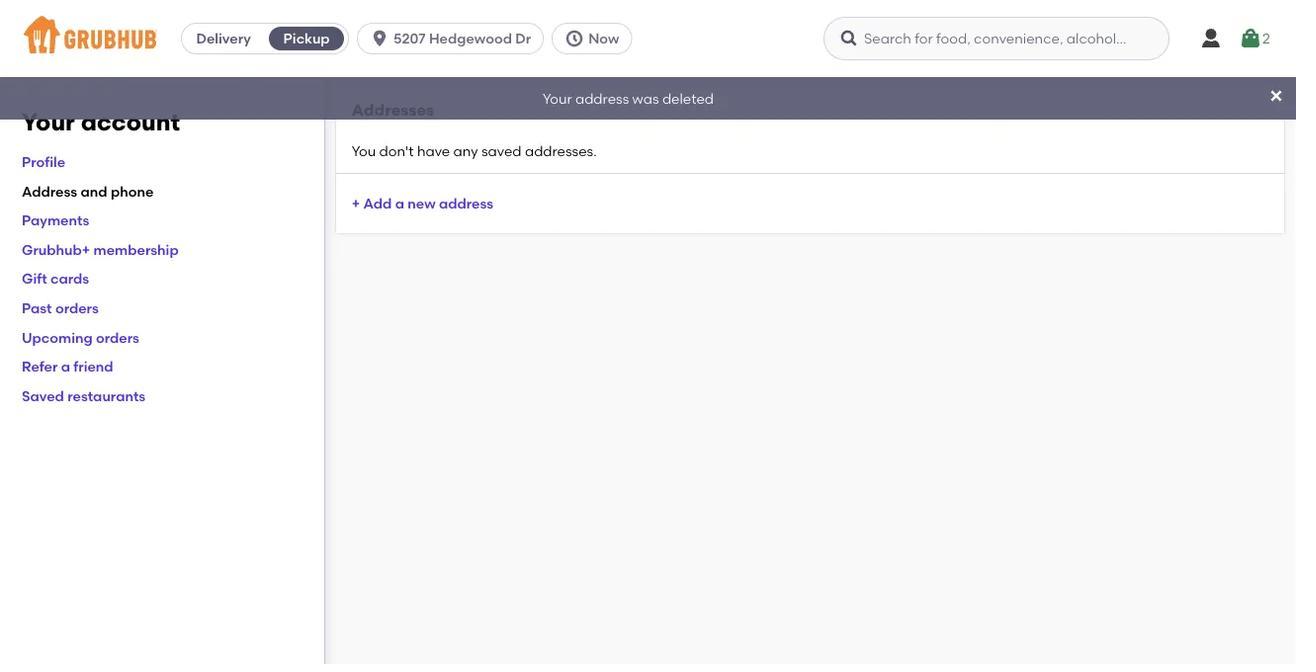 Task type: locate. For each thing, give the bounding box(es) containing it.
hedgewood
[[429, 30, 512, 47]]

gift cards
[[22, 271, 89, 287]]

orders up friend
[[96, 329, 139, 346]]

was
[[633, 90, 659, 107]]

orders up upcoming orders
[[55, 300, 99, 317]]

0 horizontal spatial address
[[439, 195, 494, 212]]

your up profile
[[22, 108, 75, 137]]

+
[[352, 195, 360, 212]]

grubhub+
[[22, 241, 90, 258]]

a inside button
[[395, 195, 405, 212]]

svg image
[[1200, 27, 1224, 50], [1240, 27, 1263, 50], [565, 29, 585, 48], [840, 29, 860, 48]]

past orders
[[22, 300, 99, 317]]

your account
[[22, 108, 180, 137]]

1 vertical spatial orders
[[96, 329, 139, 346]]

svg image left the 5207
[[370, 29, 390, 48]]

address
[[576, 90, 629, 107], [439, 195, 494, 212]]

your for your address was deleted
[[543, 90, 572, 107]]

don't
[[379, 142, 414, 159]]

2 button
[[1240, 21, 1271, 56]]

address and phone link
[[22, 183, 154, 200]]

grubhub+ membership link
[[22, 241, 179, 258]]

your
[[543, 90, 572, 107], [22, 108, 75, 137]]

orders
[[55, 300, 99, 317], [96, 329, 139, 346]]

pickup button
[[265, 23, 348, 54]]

+ add a new address button
[[352, 186, 494, 221]]

pickup
[[284, 30, 330, 47]]

your for your account
[[22, 108, 75, 137]]

upcoming orders link
[[22, 329, 139, 346]]

main navigation navigation
[[0, 0, 1297, 77]]

0 vertical spatial orders
[[55, 300, 99, 317]]

and
[[81, 183, 107, 200]]

address and phone
[[22, 183, 154, 200]]

1 vertical spatial a
[[61, 358, 70, 375]]

0 vertical spatial your
[[543, 90, 572, 107]]

1 horizontal spatial your
[[543, 90, 572, 107]]

now button
[[552, 23, 641, 54]]

you
[[352, 142, 376, 159]]

1 vertical spatial your
[[22, 108, 75, 137]]

Search for food, convenience, alcohol... search field
[[824, 17, 1170, 60]]

0 horizontal spatial your
[[22, 108, 75, 137]]

account
[[81, 108, 180, 137]]

1 vertical spatial address
[[439, 195, 494, 212]]

payments link
[[22, 212, 89, 229]]

your up addresses.
[[543, 90, 572, 107]]

a left new
[[395, 195, 405, 212]]

refer a friend link
[[22, 358, 113, 375]]

1 vertical spatial svg image
[[1269, 88, 1285, 104]]

+ add a new address
[[352, 195, 494, 212]]

1 horizontal spatial address
[[576, 90, 629, 107]]

upcoming
[[22, 329, 93, 346]]

0 vertical spatial address
[[576, 90, 629, 107]]

0 horizontal spatial svg image
[[370, 29, 390, 48]]

0 vertical spatial svg image
[[370, 29, 390, 48]]

svg image
[[370, 29, 390, 48], [1269, 88, 1285, 104]]

saved restaurants
[[22, 388, 146, 405]]

any
[[454, 142, 478, 159]]

a
[[395, 195, 405, 212], [61, 358, 70, 375]]

1 horizontal spatial a
[[395, 195, 405, 212]]

0 horizontal spatial a
[[61, 358, 70, 375]]

0 vertical spatial a
[[395, 195, 405, 212]]

your address was deleted
[[543, 90, 714, 107]]

addresses
[[352, 100, 434, 120]]

address right new
[[439, 195, 494, 212]]

a right refer
[[61, 358, 70, 375]]

profile link
[[22, 154, 65, 170]]

address left was
[[576, 90, 629, 107]]

svg image down 2
[[1269, 88, 1285, 104]]



Task type: describe. For each thing, give the bounding box(es) containing it.
gift
[[22, 271, 47, 287]]

5207 hedgewood dr
[[394, 30, 531, 47]]

have
[[417, 142, 450, 159]]

svg image inside 5207 hedgewood dr button
[[370, 29, 390, 48]]

5207 hedgewood dr button
[[357, 23, 552, 54]]

addresses.
[[525, 142, 597, 159]]

grubhub+ membership
[[22, 241, 179, 258]]

refer
[[22, 358, 58, 375]]

address inside button
[[439, 195, 494, 212]]

svg image inside the now button
[[565, 29, 585, 48]]

deleted
[[663, 90, 714, 107]]

restaurants
[[67, 388, 146, 405]]

payments
[[22, 212, 89, 229]]

saved
[[482, 142, 522, 159]]

past orders link
[[22, 300, 99, 317]]

5207
[[394, 30, 426, 47]]

past
[[22, 300, 52, 317]]

add
[[364, 195, 392, 212]]

cards
[[50, 271, 89, 287]]

saved restaurants link
[[22, 388, 146, 405]]

address
[[22, 183, 77, 200]]

membership
[[94, 241, 179, 258]]

orders for upcoming orders
[[96, 329, 139, 346]]

2
[[1263, 30, 1271, 47]]

new
[[408, 195, 436, 212]]

now
[[589, 30, 620, 47]]

1 horizontal spatial svg image
[[1269, 88, 1285, 104]]

orders for past orders
[[55, 300, 99, 317]]

delivery
[[196, 30, 251, 47]]

you don't have any saved addresses.
[[352, 142, 597, 159]]

dr
[[516, 30, 531, 47]]

svg image inside 2 button
[[1240, 27, 1263, 50]]

phone
[[111, 183, 154, 200]]

refer a friend
[[22, 358, 113, 375]]

upcoming orders
[[22, 329, 139, 346]]

gift cards link
[[22, 271, 89, 287]]

delivery button
[[182, 23, 265, 54]]

profile
[[22, 154, 65, 170]]

saved
[[22, 388, 64, 405]]

friend
[[74, 358, 113, 375]]



Task type: vqa. For each thing, say whether or not it's contained in the screenshot.
Main Navigation navigation
yes



